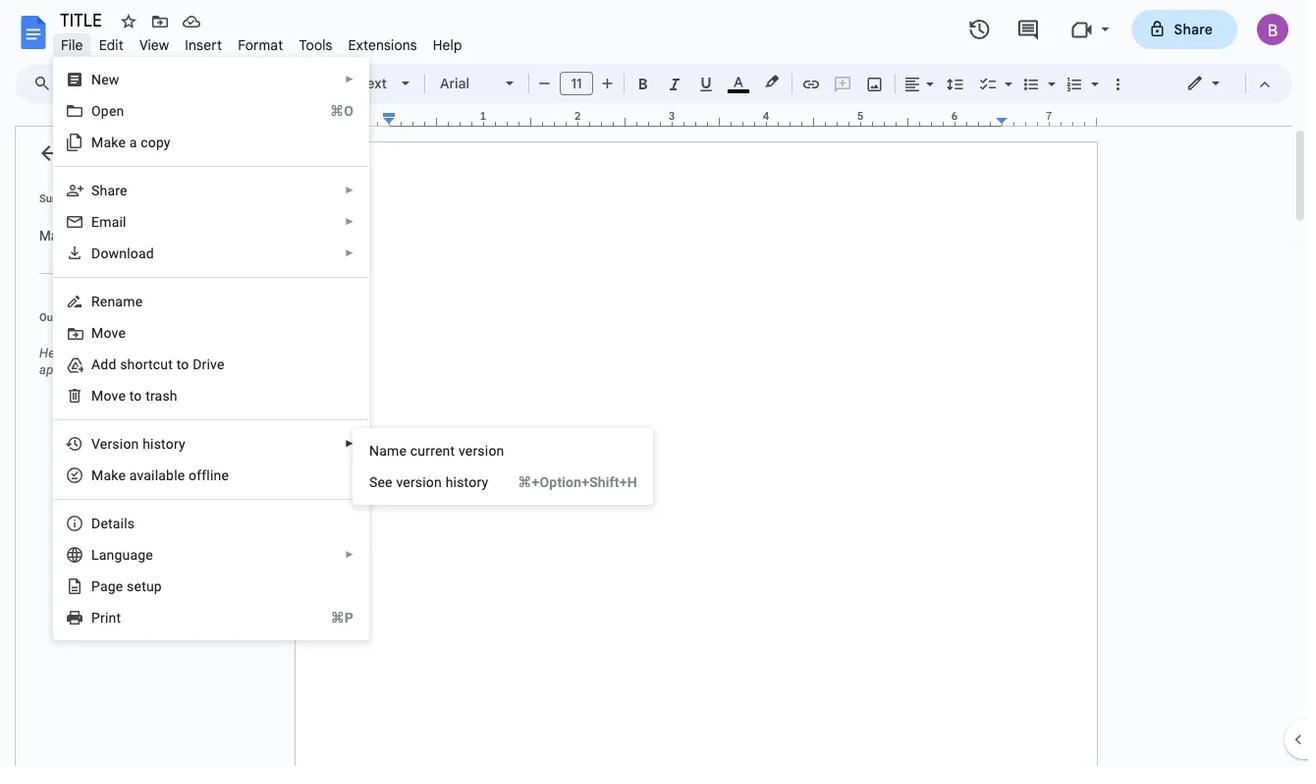 Task type: vqa. For each thing, say whether or not it's contained in the screenshot.
h
yes



Task type: locate. For each thing, give the bounding box(es) containing it.
anguage
[[99, 547, 153, 563]]

document outline element
[[16, 127, 283, 767]]

l
[[91, 547, 99, 563]]

application
[[0, 0, 1308, 767]]

normal
[[311, 75, 358, 92]]

highlight color image
[[761, 70, 783, 93]]

m
[[91, 325, 104, 341]]

⌘+option+shift+h
[[518, 474, 637, 490]]

1 horizontal spatial n
[[369, 442, 379, 459]]

s
[[91, 182, 100, 198], [369, 474, 378, 490]]

1 vertical spatial n
[[369, 442, 379, 459]]

ove
[[104, 325, 126, 341]]

make
[[91, 134, 126, 150]]

setup
[[127, 578, 162, 594]]

e right "ma"
[[118, 467, 126, 483]]

version up history
[[459, 442, 504, 459]]

Menus field
[[25, 70, 68, 97]]

m ove
[[91, 325, 126, 341]]

summary
[[39, 192, 86, 204]]

n
[[91, 71, 101, 87], [369, 442, 379, 459]]

share button
[[1132, 10, 1237, 49]]

see version history s element
[[369, 474, 494, 490]]

⌘o
[[330, 103, 354, 119]]

mail
[[99, 214, 126, 230]]

3 ► from the top
[[345, 216, 355, 227]]

n ew
[[91, 71, 119, 87]]

►
[[345, 74, 355, 85], [345, 185, 355, 196], [345, 216, 355, 227], [345, 247, 355, 259], [345, 438, 355, 449], [345, 549, 355, 560]]

make a copy c element
[[91, 134, 176, 150]]

version h istory
[[91, 436, 185, 452]]

version right ee
[[396, 474, 442, 490]]

2 ► from the top
[[345, 185, 355, 196]]

s hare
[[91, 182, 127, 198]]

n ame current version
[[369, 442, 504, 459]]

0 vertical spatial version
[[459, 442, 504, 459]]

0 horizontal spatial s
[[91, 182, 100, 198]]

0 horizontal spatial version
[[396, 474, 442, 490]]

1 vertical spatial e
[[116, 578, 123, 594]]

current
[[410, 442, 455, 459]]

s for hare
[[91, 182, 100, 198]]

0 horizontal spatial to
[[146, 346, 157, 360]]

e
[[118, 467, 126, 483], [116, 578, 123, 594]]

Font size field
[[560, 72, 601, 96]]

istory
[[150, 436, 185, 452]]

insert
[[185, 36, 222, 54]]

► for ew
[[345, 74, 355, 85]]

n up ee
[[369, 442, 379, 459]]

text color image
[[728, 70, 749, 93]]

p rint
[[91, 609, 121, 626]]

► for ownload
[[345, 247, 355, 259]]

available
[[129, 467, 185, 483]]

outline heading
[[16, 309, 283, 337]]

0 horizontal spatial n
[[91, 71, 101, 87]]

1 ► from the top
[[345, 74, 355, 85]]

ew
[[101, 71, 119, 87]]

version history h element
[[91, 436, 191, 452]]

0 vertical spatial s
[[91, 182, 100, 198]]

history
[[446, 474, 488, 490]]

format
[[238, 36, 283, 54]]

to left "drive" in the left of the page
[[176, 356, 189, 372]]

print p element
[[91, 609, 127, 626]]

headings you add to the document will appear here.
[[39, 346, 262, 377]]

menu bar banner
[[0, 0, 1308, 767]]

s for ee
[[369, 474, 378, 490]]

h
[[143, 436, 150, 452]]

menu
[[27, 0, 369, 767], [353, 428, 653, 505]]

arial
[[440, 75, 470, 92]]

5 ► from the top
[[345, 438, 355, 449]]

n up o
[[91, 71, 101, 87]]

1 vertical spatial version
[[396, 474, 442, 490]]

ownload
[[101, 245, 154, 261]]

g
[[108, 578, 116, 594]]

6 ► from the top
[[345, 549, 355, 560]]

move to trash t element
[[91, 387, 183, 404]]

to
[[146, 346, 157, 360], [176, 356, 189, 372]]

1 horizontal spatial s
[[369, 474, 378, 490]]

line & paragraph spacing image
[[944, 70, 967, 97]]

0 vertical spatial e
[[118, 467, 126, 483]]

k
[[111, 467, 118, 483]]

1 horizontal spatial version
[[459, 442, 504, 459]]

⌘o element
[[306, 101, 354, 121]]

e
[[91, 214, 99, 230]]

opy
[[148, 134, 171, 150]]

e right pa
[[116, 578, 123, 594]]

insert image image
[[864, 70, 886, 97]]

right margin image
[[997, 111, 1096, 126]]

open o element
[[91, 103, 130, 119]]

► for hare
[[345, 185, 355, 196]]

version
[[459, 442, 504, 459], [396, 474, 442, 490]]

left margin image
[[296, 111, 395, 126]]

to left the
[[146, 346, 157, 360]]

drive
[[193, 356, 224, 372]]

o
[[91, 103, 101, 119]]

ma k e available offline
[[91, 467, 229, 483]]

s ee version history
[[369, 474, 488, 490]]

1 vertical spatial s
[[369, 474, 378, 490]]

⌘p element
[[307, 608, 354, 628]]

name current version n element
[[369, 442, 510, 459]]

pen
[[101, 103, 124, 119]]

format menu item
[[230, 33, 291, 56]]

0 vertical spatial n
[[91, 71, 101, 87]]

4 ► from the top
[[345, 247, 355, 259]]

menu bar
[[53, 26, 470, 58]]

view
[[139, 36, 169, 54]]

details b element
[[91, 515, 141, 531]]

help menu item
[[425, 33, 470, 56]]

help
[[433, 36, 462, 54]]

offline
[[189, 467, 229, 483]]

menu bar containing file
[[53, 26, 470, 58]]



Task type: describe. For each thing, give the bounding box(es) containing it.
Star checkbox
[[115, 8, 142, 35]]

hare
[[100, 182, 127, 198]]

add shortcut to drive
[[91, 356, 224, 372]]

download d element
[[91, 245, 160, 261]]

n for ame
[[369, 442, 379, 459]]

trash
[[146, 387, 178, 404]]

rint
[[100, 609, 121, 626]]

o
[[134, 387, 142, 404]]

text
[[361, 75, 387, 92]]

you
[[97, 346, 117, 360]]

extensions
[[348, 36, 417, 54]]

will
[[243, 346, 262, 360]]

arial option
[[440, 70, 494, 97]]

file menu item
[[53, 33, 91, 56]]

headings
[[39, 346, 94, 360]]

outline
[[39, 311, 74, 323]]

ename
[[100, 293, 143, 309]]

► for anguage
[[345, 549, 355, 560]]

ame
[[379, 442, 407, 459]]

tools
[[299, 36, 333, 54]]

details
[[91, 515, 135, 531]]

l anguage
[[91, 547, 153, 563]]

o pen
[[91, 103, 124, 119]]

share s element
[[91, 182, 133, 198]]

a
[[129, 134, 137, 150]]

rename r element
[[91, 293, 149, 309]]

ee
[[378, 474, 393, 490]]

checklist menu image
[[1000, 71, 1013, 78]]

page setup g element
[[91, 578, 168, 594]]

1 horizontal spatial to
[[176, 356, 189, 372]]

extensions menu item
[[340, 33, 425, 56]]

document
[[182, 346, 240, 360]]

Rename text field
[[53, 8, 113, 31]]

add shortcut to drive , element
[[91, 356, 230, 372]]

pa g e setup
[[91, 578, 162, 594]]

main toolbar
[[58, 0, 1133, 245]]

new n element
[[91, 71, 125, 87]]

mode and view toolbar
[[1172, 64, 1281, 103]]

c
[[141, 134, 148, 150]]

edit menu item
[[91, 33, 131, 56]]

r ename
[[91, 293, 143, 309]]

menu bar inside 'menu bar' 'banner'
[[53, 26, 470, 58]]

tools menu item
[[291, 33, 340, 56]]

make available offline k element
[[91, 467, 235, 483]]

shortcut
[[120, 356, 173, 372]]

appear
[[39, 362, 79, 377]]

summary heading
[[39, 191, 86, 206]]

r
[[91, 293, 100, 309]]

d ownload
[[91, 245, 154, 261]]

menu inside application
[[353, 428, 653, 505]]

e for g
[[116, 578, 123, 594]]

styles list. normal text selected. option
[[311, 70, 390, 97]]

normal text
[[311, 75, 387, 92]]

move
[[91, 387, 126, 404]]

the
[[160, 346, 179, 360]]

make a c opy
[[91, 134, 171, 150]]

ma
[[91, 467, 111, 483]]

edit
[[99, 36, 124, 54]]

p
[[91, 609, 100, 626]]

d
[[91, 245, 101, 261]]

pa
[[91, 578, 108, 594]]

add
[[91, 356, 116, 372]]

move m element
[[91, 325, 132, 341]]

Font size text field
[[561, 72, 592, 95]]

to inside headings you add to the document will appear here.
[[146, 346, 157, 360]]

n for ew
[[91, 71, 101, 87]]

email e element
[[91, 214, 132, 230]]

file
[[61, 36, 83, 54]]

view menu item
[[131, 33, 177, 56]]

⌘+option+shift+h element
[[494, 472, 637, 492]]

e for k
[[118, 467, 126, 483]]

insert menu item
[[177, 33, 230, 56]]

► for mail
[[345, 216, 355, 227]]

⌘p
[[331, 609, 354, 626]]

add
[[121, 346, 142, 360]]

here.
[[82, 362, 111, 377]]

move t o trash
[[91, 387, 178, 404]]

t
[[129, 387, 134, 404]]

share
[[1174, 21, 1213, 38]]

application containing share
[[0, 0, 1308, 767]]

version
[[91, 436, 139, 452]]

e mail
[[91, 214, 126, 230]]

language l element
[[91, 547, 159, 563]]



